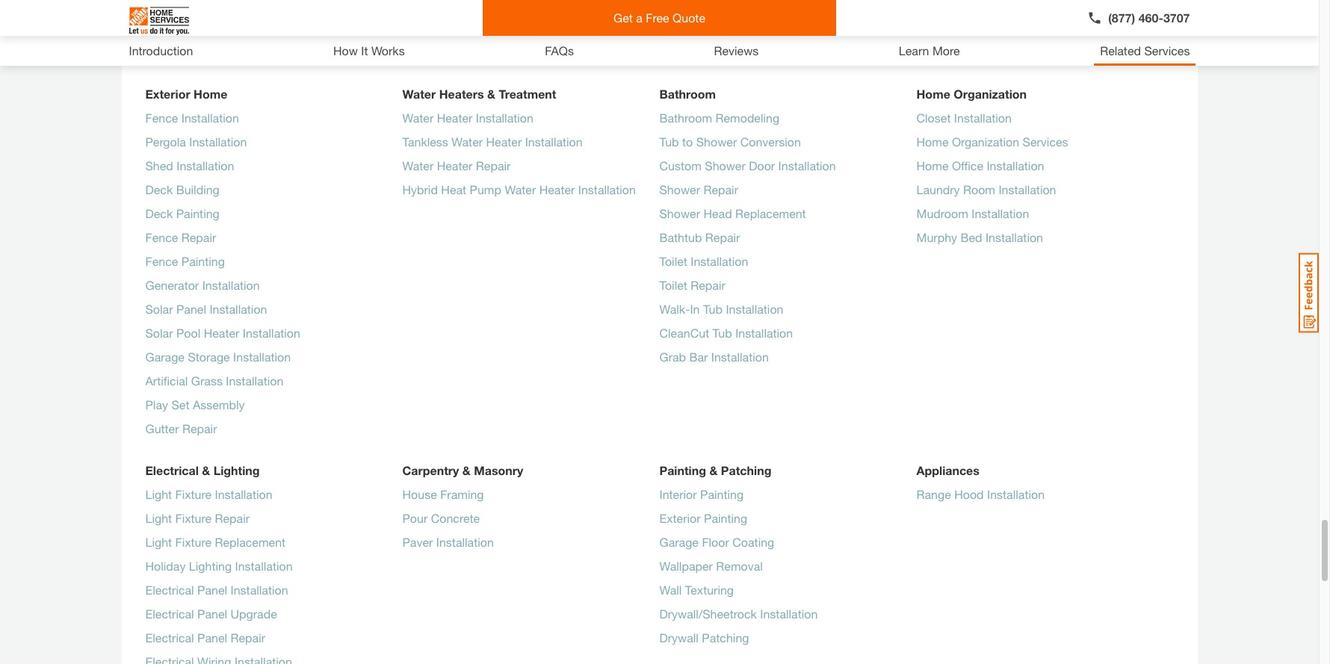 Task type: describe. For each thing, give the bounding box(es) containing it.
cleancut
[[660, 326, 709, 340]]

gutter
[[145, 422, 179, 436]]

window
[[660, 21, 703, 35]]

installation inside generator installation link
[[202, 278, 260, 292]]

garage for garage storage installation
[[145, 350, 185, 364]]

solar pool heater installation
[[145, 326, 300, 340]]

get
[[614, 10, 633, 25]]

head
[[704, 206, 732, 220]]

1 vertical spatial tub
[[703, 302, 723, 316]]

shed
[[145, 158, 173, 173]]

repair right screen
[[800, 21, 835, 35]]

upgrade
[[231, 607, 277, 621]]

home for home organization services
[[917, 135, 949, 149]]

installation inside mudroom installation link
[[972, 206, 1029, 220]]

installation inside laundry room installation link
[[999, 182, 1056, 197]]

grab
[[660, 350, 686, 364]]

bathtub repair
[[660, 230, 740, 244]]

office
[[952, 158, 984, 173]]

concrete
[[431, 511, 480, 525]]

light fixture replacement
[[145, 535, 286, 549]]

installation inside drywall/sheetrock installation link
[[760, 607, 818, 621]]

exterior for exterior painting
[[660, 511, 701, 525]]

interior painting link
[[660, 486, 744, 510]]

1 vertical spatial patching
[[702, 631, 749, 645]]

2 vertical spatial tub
[[713, 326, 732, 340]]

drywall/sheetrock installation
[[660, 607, 818, 621]]

related
[[1100, 43, 1141, 58]]

installation inside water heater installation link
[[476, 111, 534, 125]]

toilet installation
[[660, 254, 748, 268]]

cleancut tub installation
[[660, 326, 793, 340]]

water heater repair link
[[402, 157, 511, 181]]

grab bar installation link
[[660, 348, 769, 372]]

how
[[333, 43, 358, 58]]

water heaters & treatment
[[402, 87, 556, 101]]

learn more
[[899, 43, 960, 58]]

walk-
[[660, 302, 690, 316]]

murphy bed installation
[[917, 230, 1043, 244]]

bathroom remodeling link
[[660, 109, 780, 133]]

panel for electrical panel repair
[[197, 631, 227, 645]]

installation inside shed installation link
[[177, 158, 234, 173]]

panel for electrical panel installation
[[197, 583, 227, 597]]

organization for home organization services
[[952, 135, 1020, 149]]

installation inside holiday lighting installation link
[[235, 559, 293, 573]]

to
[[682, 135, 693, 149]]

installation inside range hood installation link
[[987, 487, 1045, 501]]

fixture for installation
[[175, 487, 212, 501]]

deck building link
[[145, 181, 220, 205]]

fence for fence painting
[[145, 254, 178, 268]]

pergola installation link
[[145, 133, 247, 157]]

pool
[[176, 326, 200, 340]]

& for electrical & lighting
[[202, 463, 210, 478]]

painting for deck
[[176, 206, 220, 220]]

painting & patching
[[660, 463, 772, 478]]

gutter repair
[[145, 422, 217, 436]]

murphy
[[917, 230, 957, 244]]

garage for garage floor coating
[[660, 535, 699, 549]]

panel for solar panel installation
[[176, 302, 206, 316]]

custom shower door installation link
[[660, 157, 836, 181]]

& for painting & patching
[[710, 463, 718, 478]]

repair up light fixture replacement
[[215, 511, 250, 525]]

artificial grass installation
[[145, 374, 284, 388]]

painting for fence
[[181, 254, 225, 268]]

works
[[371, 43, 405, 58]]

walk-in tub installation link
[[660, 300, 784, 324]]

reviews
[[714, 43, 759, 58]]

paver installation link
[[402, 534, 494, 558]]

wall
[[660, 583, 682, 597]]

light for light fixture replacement
[[145, 535, 172, 549]]

installation inside light fixture installation link
[[215, 487, 273, 501]]

electrical for electrical panel upgrade
[[145, 607, 194, 621]]

installation inside 'custom shower door installation' link
[[778, 158, 836, 173]]

installation inside hybrid heat pump water heater installation link
[[578, 182, 636, 197]]

range hood installation link
[[917, 486, 1045, 510]]

electrical for electrical panel installation
[[145, 583, 194, 597]]

generator installation link
[[145, 277, 260, 300]]

cleancut tub installation link
[[660, 324, 793, 348]]

generator
[[145, 278, 199, 292]]

replacement for light fixture replacement
[[215, 535, 286, 549]]

house framing
[[402, 487, 484, 501]]

bathtub repair link
[[660, 229, 740, 253]]

repair down tankless water heater installation link
[[476, 158, 511, 173]]

light for light fixture repair
[[145, 511, 172, 525]]

electrical panel upgrade link
[[145, 605, 277, 629]]

installation inside solar pool heater installation link
[[243, 326, 300, 340]]

electrical panel repair
[[145, 631, 265, 645]]

water right pump
[[505, 182, 536, 197]]

solar for solar pool heater installation
[[145, 326, 173, 340]]

drywall patching
[[660, 631, 749, 645]]

holiday lighting installation link
[[145, 558, 293, 581]]

ceiling
[[917, 45, 953, 59]]

heater up garage storage installation
[[204, 326, 239, 340]]

organization for home organization
[[954, 87, 1027, 101]]

fence for fence installation
[[145, 111, 178, 125]]

repair up head
[[704, 182, 738, 197]]

masonry
[[474, 463, 523, 478]]

repair inside "link"
[[705, 230, 740, 244]]

exterior painting link
[[660, 510, 747, 534]]

installation inside walk-in tub installation link
[[726, 302, 784, 316]]

walk-in tub installation
[[660, 302, 784, 316]]

play set assembly
[[145, 398, 245, 412]]

fence for fence repair
[[145, 230, 178, 244]]

ceiling fan repair
[[917, 45, 1015, 59]]

installation inside murphy bed installation link
[[986, 230, 1043, 244]]

home up fence installation
[[194, 87, 227, 101]]

murphy bed installation link
[[917, 229, 1043, 253]]

remodeling
[[716, 111, 780, 125]]

home organization
[[917, 87, 1027, 101]]

wall texturing
[[660, 583, 734, 597]]

0 vertical spatial services
[[1145, 43, 1190, 58]]

installation inside toilet installation link
[[691, 254, 748, 268]]

drywall
[[660, 631, 699, 645]]

toilet repair
[[660, 278, 726, 292]]

installation inside fence installation link
[[181, 111, 239, 125]]

electrical panel installation link
[[145, 581, 288, 605]]

electrical for electrical panel repair
[[145, 631, 194, 645]]

range
[[917, 487, 951, 501]]

interior
[[660, 487, 697, 501]]

installation inside garage storage installation link
[[233, 350, 291, 364]]

laundry room installation link
[[917, 181, 1056, 205]]

wall texturing link
[[660, 581, 734, 605]]

painting up interior
[[660, 463, 706, 478]]

exterior home
[[145, 87, 227, 101]]

panel for electrical panel upgrade
[[197, 607, 227, 621]]

house framing link
[[402, 486, 484, 510]]

deck building
[[145, 182, 220, 197]]

garage floor coating
[[660, 535, 774, 549]]

carpentry & masonry
[[402, 463, 523, 478]]

repair down play set assembly link
[[182, 422, 217, 436]]

shower down "tub to shower conversion" link
[[705, 158, 746, 173]]

electrical for electrical & lighting
[[145, 463, 199, 478]]

shed installation link
[[145, 157, 234, 181]]

(877)
[[1108, 10, 1135, 25]]

light fixture replacement link
[[145, 534, 286, 558]]

water heater repair
[[402, 158, 511, 173]]

mudroom
[[917, 206, 969, 220]]

home for home office installation
[[917, 158, 949, 173]]

heater right pump
[[539, 182, 575, 197]]

repair down toilet installation link
[[691, 278, 726, 292]]

hybrid heat pump water heater installation link
[[402, 181, 636, 205]]

holiday lighting installation
[[145, 559, 293, 573]]



Task type: vqa. For each thing, say whether or not it's contained in the screenshot.
(
no



Task type: locate. For each thing, give the bounding box(es) containing it.
free
[[646, 10, 669, 25]]

bathroom remodeling
[[660, 111, 780, 125]]

pergola installation
[[145, 135, 247, 149]]

carpentry
[[402, 463, 459, 478]]

wallpaper removal link
[[660, 558, 763, 581]]

pump
[[470, 182, 501, 197]]

shower down the bathroom remodeling link
[[696, 135, 737, 149]]

solar for solar panel installation
[[145, 302, 173, 316]]

fixture up light fixture repair
[[175, 487, 212, 501]]

fixture down light fixture repair link
[[175, 535, 212, 549]]

painting up garage floor coating
[[704, 511, 747, 525]]

3 light from the top
[[145, 535, 172, 549]]

shower up the bathtub
[[660, 206, 700, 220]]

appliances
[[917, 463, 980, 478]]

fence painting
[[145, 254, 225, 268]]

electrical
[[145, 463, 199, 478], [145, 583, 194, 597], [145, 607, 194, 621], [145, 631, 194, 645]]

0 vertical spatial replacement
[[736, 206, 806, 220]]

1 vertical spatial fence
[[145, 230, 178, 244]]

electrical panel installation
[[145, 583, 288, 597]]

hybrid heat pump water heater installation
[[402, 182, 636, 197]]

deck
[[145, 182, 173, 197], [145, 206, 173, 220]]

toilet repair link
[[660, 277, 726, 300]]

garage storage installation link
[[145, 348, 291, 372]]

door down the 'conversion'
[[749, 158, 775, 173]]

wallpaper removal
[[660, 559, 763, 573]]

door for and
[[730, 21, 756, 35]]

painting up generator installation
[[181, 254, 225, 268]]

0 horizontal spatial replacement
[[215, 535, 286, 549]]

deck painting link
[[145, 205, 220, 229]]

replacement down 'custom shower door installation' link
[[736, 206, 806, 220]]

water for water heater installation
[[402, 111, 434, 125]]

0 vertical spatial toilet
[[660, 254, 687, 268]]

light
[[145, 487, 172, 501], [145, 511, 172, 525], [145, 535, 172, 549]]

installation inside solar panel installation link
[[210, 302, 267, 316]]

1 horizontal spatial services
[[1145, 43, 1190, 58]]

heater down water heater installation link
[[486, 135, 522, 149]]

laundry room installation
[[917, 182, 1056, 197]]

1 vertical spatial fixture
[[175, 511, 212, 525]]

0 vertical spatial light
[[145, 487, 172, 501]]

tub left to
[[660, 135, 679, 149]]

2 vertical spatial light
[[145, 535, 172, 549]]

services down 3707
[[1145, 43, 1190, 58]]

home up closet
[[917, 87, 951, 101]]

& right the 'heaters'
[[487, 87, 495, 101]]

house
[[402, 487, 437, 501]]

bathroom for bathroom remodeling
[[660, 111, 712, 125]]

installation inside tankless water heater installation link
[[525, 135, 583, 149]]

& up framing
[[462, 463, 471, 478]]

tankless water heater installation link
[[402, 133, 583, 157]]

water for water heater repair
[[402, 158, 434, 173]]

installation inside pergola installation link
[[189, 135, 247, 149]]

0 vertical spatial tub
[[660, 135, 679, 149]]

installation inside the artificial grass installation link
[[226, 374, 284, 388]]

1 horizontal spatial replacement
[[736, 206, 806, 220]]

shower repair
[[660, 182, 738, 197]]

toilet for toilet installation
[[660, 254, 687, 268]]

how it works
[[333, 43, 405, 58]]

& up light fixture installation
[[202, 463, 210, 478]]

organization up the closet installation
[[954, 87, 1027, 101]]

lighting
[[214, 463, 260, 478], [189, 559, 232, 573]]

water down water heater installation link
[[452, 135, 483, 149]]

fixture for replacement
[[175, 535, 212, 549]]

toilet for toilet repair
[[660, 278, 687, 292]]

1 toilet from the top
[[660, 254, 687, 268]]

replacement
[[736, 206, 806, 220], [215, 535, 286, 549]]

0 vertical spatial fixture
[[175, 487, 212, 501]]

repair down shower head replacement link
[[705, 230, 740, 244]]

heaters
[[439, 87, 484, 101]]

water
[[402, 87, 436, 101], [402, 111, 434, 125], [452, 135, 483, 149], [402, 158, 434, 173], [505, 182, 536, 197]]

patching down drywall/sheetrock installation link
[[702, 631, 749, 645]]

electrical down the holiday
[[145, 583, 194, 597]]

fence painting link
[[145, 253, 225, 277]]

0 horizontal spatial garage
[[145, 350, 185, 364]]

replacement for shower head replacement
[[736, 206, 806, 220]]

deck for deck painting
[[145, 206, 173, 220]]

0 vertical spatial bathroom
[[660, 87, 716, 101]]

tub down walk-in tub installation link
[[713, 326, 732, 340]]

lighting down light fixture replacement link
[[189, 559, 232, 573]]

water left the 'heaters'
[[402, 87, 436, 101]]

patching
[[721, 463, 772, 478], [702, 631, 749, 645]]

bed
[[961, 230, 982, 244]]

1 vertical spatial deck
[[145, 206, 173, 220]]

light fixture repair
[[145, 511, 250, 525]]

0 vertical spatial organization
[[954, 87, 1027, 101]]

3 electrical from the top
[[145, 607, 194, 621]]

wallpaper
[[660, 559, 713, 573]]

2 bathroom from the top
[[660, 111, 712, 125]]

electrical down electrical panel upgrade link
[[145, 631, 194, 645]]

1 vertical spatial bathroom
[[660, 111, 712, 125]]

installation inside cleancut tub installation link
[[736, 326, 793, 340]]

services up home office installation
[[1023, 135, 1068, 149]]

pour
[[402, 511, 428, 525]]

electrical down 'gutter repair' link at bottom left
[[145, 463, 199, 478]]

related services
[[1100, 43, 1190, 58]]

artificial
[[145, 374, 188, 388]]

exterior for exterior home
[[145, 87, 190, 101]]

texturing
[[685, 583, 734, 597]]

deck down deck building link
[[145, 206, 173, 220]]

2 vertical spatial fixture
[[175, 535, 212, 549]]

garage up artificial
[[145, 350, 185, 364]]

bathroom up bathroom remodeling on the top of page
[[660, 87, 716, 101]]

fence installation link
[[145, 109, 239, 133]]

bathroom for bathroom
[[660, 87, 716, 101]]

paver
[[402, 535, 433, 549]]

fixture inside light fixture installation link
[[175, 487, 212, 501]]

1 vertical spatial organization
[[952, 135, 1020, 149]]

fixture inside light fixture replacement link
[[175, 535, 212, 549]]

home down closet
[[917, 135, 949, 149]]

1 horizontal spatial garage
[[660, 535, 699, 549]]

tub right in at the right of the page
[[703, 302, 723, 316]]

organization up home office installation
[[952, 135, 1020, 149]]

3 fixture from the top
[[175, 535, 212, 549]]

electrical up electrical panel repair
[[145, 607, 194, 621]]

home inside "link"
[[917, 158, 949, 173]]

water for water heaters & treatment
[[402, 87, 436, 101]]

1 electrical from the top
[[145, 463, 199, 478]]

water up hybrid
[[402, 158, 434, 173]]

painting for interior
[[700, 487, 744, 501]]

painting for exterior
[[704, 511, 747, 525]]

1 vertical spatial services
[[1023, 135, 1068, 149]]

1 solar from the top
[[145, 302, 173, 316]]

heater down the 'heaters'
[[437, 111, 473, 125]]

shower
[[696, 135, 737, 149], [705, 158, 746, 173], [660, 182, 700, 197], [660, 206, 700, 220]]

heater
[[437, 111, 473, 125], [486, 135, 522, 149], [437, 158, 473, 173], [539, 182, 575, 197], [204, 326, 239, 340]]

fixture down light fixture installation link
[[175, 511, 212, 525]]

0 vertical spatial patching
[[721, 463, 772, 478]]

2 light from the top
[[145, 511, 172, 525]]

pour concrete link
[[402, 510, 480, 534]]

home up laundry
[[917, 158, 949, 173]]

1 fence from the top
[[145, 111, 178, 125]]

& for carpentry & masonry
[[462, 463, 471, 478]]

bathroom up to
[[660, 111, 712, 125]]

pergola
[[145, 135, 186, 149]]

door up "reviews"
[[730, 21, 756, 35]]

tankless
[[402, 135, 448, 149]]

1 horizontal spatial exterior
[[660, 511, 701, 525]]

0 vertical spatial deck
[[145, 182, 173, 197]]

& up interior painting
[[710, 463, 718, 478]]

window and door screen repair link
[[660, 19, 835, 43]]

2 electrical from the top
[[145, 583, 194, 597]]

holiday
[[145, 559, 186, 573]]

conversion
[[740, 135, 801, 149]]

grab bar installation
[[660, 350, 769, 364]]

1 vertical spatial exterior
[[660, 511, 701, 525]]

replacement up holiday lighting installation
[[215, 535, 286, 549]]

2 vertical spatial fence
[[145, 254, 178, 268]]

0 vertical spatial garage
[[145, 350, 185, 364]]

0 vertical spatial lighting
[[214, 463, 260, 478]]

home
[[194, 87, 227, 101], [917, 87, 951, 101], [917, 135, 949, 149], [917, 158, 949, 173]]

1 vertical spatial solar
[[145, 326, 173, 340]]

exterior up fence installation
[[145, 87, 190, 101]]

garage up wallpaper
[[660, 535, 699, 549]]

feedback link image
[[1299, 253, 1319, 333]]

2 fence from the top
[[145, 230, 178, 244]]

0 vertical spatial exterior
[[145, 87, 190, 101]]

heater up heat at the top of page
[[437, 158, 473, 173]]

fan
[[957, 45, 976, 59]]

2 solar from the top
[[145, 326, 173, 340]]

fence repair
[[145, 230, 216, 244]]

2 fixture from the top
[[175, 511, 212, 525]]

water up 'tankless'
[[402, 111, 434, 125]]

fixture for repair
[[175, 511, 212, 525]]

deck for deck building
[[145, 182, 173, 197]]

0 horizontal spatial exterior
[[145, 87, 190, 101]]

1 fixture from the top
[[175, 487, 212, 501]]

hood
[[955, 487, 984, 501]]

repair down upgrade
[[231, 631, 265, 645]]

&
[[487, 87, 495, 101], [202, 463, 210, 478], [462, 463, 471, 478], [710, 463, 718, 478]]

window and door screen repair
[[660, 21, 835, 35]]

ceiling fan repair link
[[917, 43, 1015, 67]]

do it for you logo image
[[129, 1, 189, 41]]

fence up generator
[[145, 254, 178, 268]]

3 fence from the top
[[145, 254, 178, 268]]

a
[[636, 10, 643, 25]]

panel down holiday lighting installation link
[[197, 583, 227, 597]]

solar left pool at the left
[[145, 326, 173, 340]]

light for light fixture installation
[[145, 487, 172, 501]]

organization inside home organization services link
[[952, 135, 1020, 149]]

shower down custom
[[660, 182, 700, 197]]

fence up pergola
[[145, 111, 178, 125]]

generator installation
[[145, 278, 260, 292]]

installation inside home office installation "link"
[[987, 158, 1044, 173]]

460-
[[1139, 10, 1164, 25]]

panel
[[176, 302, 206, 316], [197, 583, 227, 597], [197, 607, 227, 621], [197, 631, 227, 645]]

toilet
[[660, 254, 687, 268], [660, 278, 687, 292]]

home office installation link
[[917, 157, 1044, 181]]

solar pool heater installation link
[[145, 324, 300, 348]]

solar down generator
[[145, 302, 173, 316]]

1 light from the top
[[145, 487, 172, 501]]

1 vertical spatial light
[[145, 511, 172, 525]]

in
[[690, 302, 700, 316]]

exterior down interior
[[660, 511, 701, 525]]

lighting up light fixture installation
[[214, 463, 260, 478]]

storage
[[188, 350, 230, 364]]

panel down electrical panel installation link
[[197, 607, 227, 621]]

it
[[361, 43, 368, 58]]

solar panel installation link
[[145, 300, 267, 324]]

garage floor coating link
[[660, 534, 774, 558]]

0 vertical spatial solar
[[145, 302, 173, 316]]

fixture inside light fixture repair link
[[175, 511, 212, 525]]

1 vertical spatial toilet
[[660, 278, 687, 292]]

learn
[[899, 43, 929, 58]]

drywall/sheetrock
[[660, 607, 757, 621]]

panel down generator installation link
[[176, 302, 206, 316]]

home for home organization
[[917, 87, 951, 101]]

installation inside grab bar installation link
[[711, 350, 769, 364]]

repair down deck painting link
[[181, 230, 216, 244]]

painting down painting & patching
[[700, 487, 744, 501]]

1 vertical spatial garage
[[660, 535, 699, 549]]

0 vertical spatial door
[[730, 21, 756, 35]]

screen
[[759, 21, 797, 35]]

repair right the fan
[[980, 45, 1015, 59]]

light fixture installation
[[145, 487, 273, 501]]

deck down shed
[[145, 182, 173, 197]]

installation inside electrical panel installation link
[[231, 583, 288, 597]]

panel down electrical panel upgrade link
[[197, 631, 227, 645]]

painting down building
[[176, 206, 220, 220]]

tub
[[660, 135, 679, 149], [703, 302, 723, 316], [713, 326, 732, 340]]

1 bathroom from the top
[[660, 87, 716, 101]]

door for shower
[[749, 158, 775, 173]]

2 deck from the top
[[145, 206, 173, 220]]

2 toilet from the top
[[660, 278, 687, 292]]

patching up interior painting
[[721, 463, 772, 478]]

1 vertical spatial lighting
[[189, 559, 232, 573]]

toilet up walk-
[[660, 278, 687, 292]]

installation inside the closet installation link
[[954, 111, 1012, 125]]

toilet down the bathtub
[[660, 254, 687, 268]]

1 deck from the top
[[145, 182, 173, 197]]

0 vertical spatial fence
[[145, 111, 178, 125]]

0 horizontal spatial services
[[1023, 135, 1068, 149]]

mudroom installation link
[[917, 205, 1029, 229]]

garage inside 'link'
[[660, 535, 699, 549]]

1 vertical spatial door
[[749, 158, 775, 173]]

(877) 460-3707
[[1108, 10, 1190, 25]]

mudroom installation
[[917, 206, 1029, 220]]

installation inside the paver installation link
[[436, 535, 494, 549]]

1 vertical spatial replacement
[[215, 535, 286, 549]]

4 electrical from the top
[[145, 631, 194, 645]]

fence down deck painting link
[[145, 230, 178, 244]]



